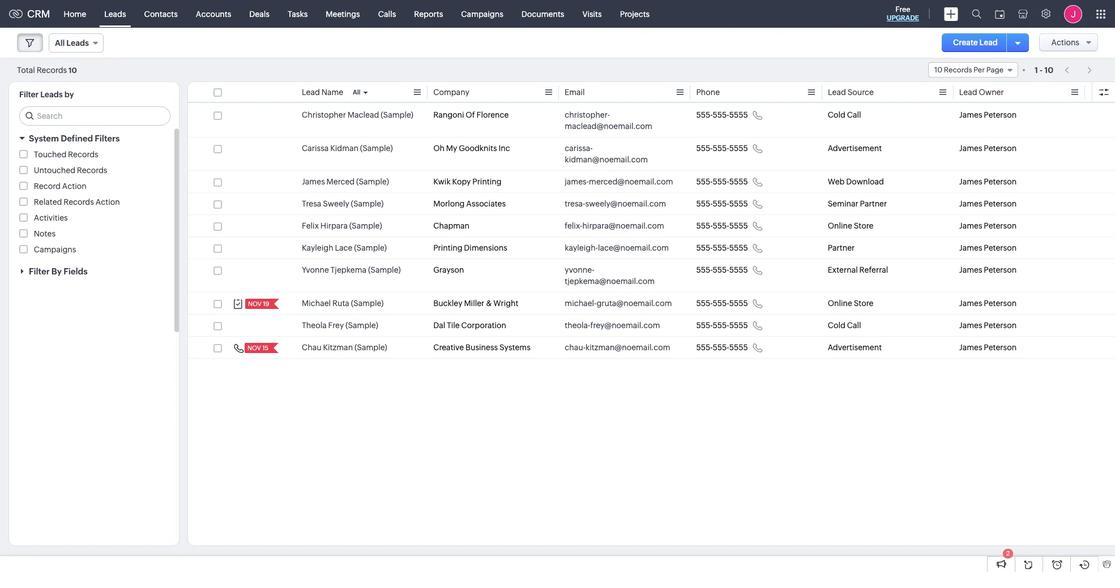 Task type: describe. For each thing, give the bounding box(es) containing it.
5555 for tresa-sweely@noemail.com
[[730, 200, 749, 209]]

kayleigh
[[302, 244, 334, 253]]

records for 10
[[945, 66, 973, 74]]

kitzman
[[323, 343, 353, 353]]

theola-
[[565, 321, 591, 330]]

5555 for yvonne- tjepkema@noemail.com
[[730, 266, 749, 275]]

nov for chau
[[248, 345, 261, 352]]

james for chau-kitzman@noemail.com
[[960, 343, 983, 353]]

tresa sweely (sample)
[[302, 200, 384, 209]]

store for michael-gruta@noemail.com
[[854, 299, 874, 308]]

campaigns link
[[452, 0, 513, 27]]

(sample) for michael ruta (sample)
[[351, 299, 384, 308]]

meetings
[[326, 9, 360, 18]]

tjepkema@noemail.com
[[565, 277, 655, 286]]

advertisement for carissa- kidman@noemail.com
[[828, 144, 883, 153]]

james peterson for christopher- maclead@noemail.com
[[960, 111, 1017, 120]]

calls
[[378, 9, 396, 18]]

peterson for felix-hirpara@noemail.com
[[985, 222, 1017, 231]]

felix-hirpara@noemail.com
[[565, 222, 665, 231]]

555-555-5555 for kayleigh-lace@noemail.com
[[697, 244, 749, 253]]

tresa-
[[565, 200, 586, 209]]

leads for filter leads by
[[40, 90, 63, 99]]

source
[[848, 88, 874, 97]]

filter leads by
[[19, 90, 74, 99]]

by
[[51, 267, 62, 277]]

peterson for theola-frey@noemail.com
[[985, 321, 1017, 330]]

1 vertical spatial action
[[96, 198, 120, 207]]

1
[[1035, 65, 1039, 75]]

per
[[974, 66, 986, 74]]

owner
[[980, 88, 1005, 97]]

yvonne-
[[565, 266, 595, 275]]

michael-
[[565, 299, 597, 308]]

james peterson for michael-gruta@noemail.com
[[960, 299, 1017, 308]]

tasks
[[288, 9, 308, 18]]

calls link
[[369, 0, 405, 27]]

peterson for chau-kitzman@noemail.com
[[985, 343, 1017, 353]]

associates
[[467, 200, 506, 209]]

felix
[[302, 222, 319, 231]]

felix hirpara (sample) link
[[302, 220, 382, 232]]

james for carissa- kidman@noemail.com
[[960, 144, 983, 153]]

nov 19 link
[[245, 299, 271, 309]]

chau kitzman (sample)
[[302, 343, 387, 353]]

james peterson for carissa- kidman@noemail.com
[[960, 144, 1017, 153]]

(sample) for christopher maclead (sample)
[[381, 111, 414, 120]]

james merced (sample)
[[302, 177, 389, 186]]

555-555-5555 for chau-kitzman@noemail.com
[[697, 343, 749, 353]]

nov for michael
[[248, 301, 262, 308]]

555-555-5555 for james-merced@noemail.com
[[697, 177, 749, 186]]

yvonne tjepkema (sample) link
[[302, 265, 401, 276]]

morlong associates
[[434, 200, 506, 209]]

peterson for carissa- kidman@noemail.com
[[985, 144, 1017, 153]]

kitzman@noemail.com
[[586, 343, 671, 353]]

kayleigh-lace@noemail.com link
[[565, 243, 669, 254]]

leads link
[[95, 0, 135, 27]]

james-
[[565, 177, 589, 186]]

visits link
[[574, 0, 611, 27]]

merced@noemail.com
[[589, 177, 674, 186]]

peterson for james-merced@noemail.com
[[985, 177, 1017, 186]]

leads for all leads
[[67, 39, 89, 48]]

james peterson for yvonne- tjepkema@noemail.com
[[960, 266, 1017, 275]]

peterson for christopher- maclead@noemail.com
[[985, 111, 1017, 120]]

19
[[263, 301, 269, 308]]

peterson for tresa-sweely@noemail.com
[[985, 200, 1017, 209]]

touched
[[34, 150, 66, 159]]

web
[[828, 177, 845, 186]]

1 horizontal spatial partner
[[861, 200, 888, 209]]

1 horizontal spatial campaigns
[[462, 9, 504, 18]]

row group containing christopher maclead (sample)
[[188, 104, 1116, 359]]

home
[[64, 9, 86, 18]]

james merced (sample) link
[[302, 176, 389, 188]]

related
[[34, 198, 62, 207]]

10 for 1 - 10
[[1045, 65, 1054, 75]]

store for felix-hirpara@noemail.com
[[854, 222, 874, 231]]

deals
[[250, 9, 270, 18]]

0 horizontal spatial printing
[[434, 244, 463, 253]]

james for tresa-sweely@noemail.com
[[960, 200, 983, 209]]

michael ruta (sample) link
[[302, 298, 384, 309]]

kayleigh lace (sample) link
[[302, 243, 387, 254]]

(sample) for chau kitzman (sample)
[[355, 343, 387, 353]]

goodknits
[[459, 144, 497, 153]]

yvonne- tjepkema@noemail.com
[[565, 266, 655, 286]]

records for related
[[64, 198, 94, 207]]

lead inside button
[[980, 38, 998, 47]]

theola-frey@noemail.com link
[[565, 320, 661, 332]]

michael-gruta@noemail.com link
[[565, 298, 673, 309]]

james peterson for theola-frey@noemail.com
[[960, 321, 1017, 330]]

filters
[[95, 134, 120, 143]]

records for untouched
[[77, 166, 107, 175]]

filter by fields
[[29, 267, 88, 277]]

2
[[1007, 551, 1011, 558]]

5555 for felix-hirpara@noemail.com
[[730, 222, 749, 231]]

lace@noemail.com
[[598, 244, 669, 253]]

tresa
[[302, 200, 322, 209]]

create
[[954, 38, 979, 47]]

james for michael-gruta@noemail.com
[[960, 299, 983, 308]]

visits
[[583, 9, 602, 18]]

all for all
[[353, 89, 361, 96]]

create menu image
[[945, 7, 959, 21]]

meetings link
[[317, 0, 369, 27]]

(sample) for carissa kidman (sample)
[[360, 144, 393, 153]]

records for touched
[[68, 150, 98, 159]]

christopher- maclead@noemail.com
[[565, 111, 653, 131]]

chau kitzman (sample) link
[[302, 342, 387, 354]]

hirpara
[[321, 222, 348, 231]]

0 vertical spatial printing
[[473, 177, 502, 186]]

james peterson for chau-kitzman@noemail.com
[[960, 343, 1017, 353]]

james for theola-frey@noemail.com
[[960, 321, 983, 330]]

james for felix-hirpara@noemail.com
[[960, 222, 983, 231]]

1 vertical spatial campaigns
[[34, 245, 76, 254]]

theola-frey@noemail.com
[[565, 321, 661, 330]]

download
[[847, 177, 885, 186]]

-
[[1041, 65, 1044, 75]]

projects
[[620, 9, 650, 18]]

systems
[[500, 343, 531, 353]]

peterson for yvonne- tjepkema@noemail.com
[[985, 266, 1017, 275]]

wright
[[494, 299, 519, 308]]

buckley
[[434, 299, 463, 308]]

cold for christopher- maclead@noemail.com
[[828, 111, 846, 120]]

by
[[64, 90, 74, 99]]

total records 10
[[17, 65, 77, 75]]

1 - 10
[[1035, 65, 1054, 75]]

felix-
[[565, 222, 583, 231]]

florence
[[477, 111, 509, 120]]

corporation
[[462, 321, 507, 330]]

upgrade
[[887, 14, 920, 22]]

10 Records Per Page field
[[929, 62, 1019, 78]]

christopher maclead (sample)
[[302, 111, 414, 120]]

james peterson for tresa-sweely@noemail.com
[[960, 200, 1017, 209]]

contacts link
[[135, 0, 187, 27]]

filter for filter leads by
[[19, 90, 39, 99]]

online store for hirpara@noemail.com
[[828, 222, 874, 231]]

theola
[[302, 321, 327, 330]]

5555 for kayleigh-lace@noemail.com
[[730, 244, 749, 253]]

555-555-5555 for michael-gruta@noemail.com
[[697, 299, 749, 308]]

peterson for kayleigh-lace@noemail.com
[[985, 244, 1017, 253]]

christopher-
[[565, 111, 611, 120]]



Task type: locate. For each thing, give the bounding box(es) containing it.
(sample) inside james merced (sample) link
[[357, 177, 389, 186]]

1 cold call from the top
[[828, 111, 862, 120]]

creative business systems
[[434, 343, 531, 353]]

7 5555 from the top
[[730, 266, 749, 275]]

9 555-555-5555 from the top
[[697, 321, 749, 330]]

gruta@noemail.com
[[597, 299, 673, 308]]

(sample) right tjepkema
[[368, 266, 401, 275]]

carissa-
[[565, 144, 593, 153]]

james for james-merced@noemail.com
[[960, 177, 983, 186]]

3 5555 from the top
[[730, 177, 749, 186]]

records
[[37, 65, 67, 75], [945, 66, 973, 74], [68, 150, 98, 159], [77, 166, 107, 175], [64, 198, 94, 207]]

kidman
[[331, 144, 359, 153]]

tasks link
[[279, 0, 317, 27]]

2 store from the top
[[854, 299, 874, 308]]

yvonne
[[302, 266, 329, 275]]

leads inside field
[[67, 39, 89, 48]]

email
[[565, 88, 585, 97]]

records for total
[[37, 65, 67, 75]]

records down the defined
[[68, 150, 98, 159]]

5555 for chau-kitzman@noemail.com
[[730, 343, 749, 353]]

0 vertical spatial cold
[[828, 111, 846, 120]]

3 peterson from the top
[[985, 177, 1017, 186]]

online down external
[[828, 299, 853, 308]]

online store for gruta@noemail.com
[[828, 299, 874, 308]]

2 peterson from the top
[[985, 144, 1017, 153]]

5 peterson from the top
[[985, 222, 1017, 231]]

10 inside total records 10
[[69, 66, 77, 75]]

(sample)
[[381, 111, 414, 120], [360, 144, 393, 153], [357, 177, 389, 186], [351, 200, 384, 209], [350, 222, 382, 231], [354, 244, 387, 253], [368, 266, 401, 275], [351, 299, 384, 308], [346, 321, 379, 330], [355, 343, 387, 353]]

nov inside nov 15 link
[[248, 345, 261, 352]]

1 5555 from the top
[[730, 111, 749, 120]]

lead left 'source'
[[828, 88, 846, 97]]

lead for lead source
[[828, 88, 846, 97]]

leads left by
[[40, 90, 63, 99]]

records down record action
[[64, 198, 94, 207]]

grayson
[[434, 266, 464, 275]]

printing up grayson at the left top of page
[[434, 244, 463, 253]]

1 online from the top
[[828, 222, 853, 231]]

1 store from the top
[[854, 222, 874, 231]]

reports link
[[405, 0, 452, 27]]

lead down 10 records per page
[[960, 88, 978, 97]]

call for theola-frey@noemail.com
[[848, 321, 862, 330]]

store down seminar partner
[[854, 222, 874, 231]]

4 peterson from the top
[[985, 200, 1017, 209]]

tresa sweely (sample) link
[[302, 198, 384, 210]]

kwik
[[434, 177, 451, 186]]

2 horizontal spatial 10
[[1045, 65, 1054, 75]]

my
[[446, 144, 458, 153]]

1 vertical spatial online store
[[828, 299, 874, 308]]

5 james peterson from the top
[[960, 222, 1017, 231]]

documents
[[522, 9, 565, 18]]

all up total records 10
[[55, 39, 65, 48]]

Search text field
[[20, 107, 170, 125]]

(sample) inside theola frey (sample) link
[[346, 321, 379, 330]]

cold down external
[[828, 321, 846, 330]]

filter down total
[[19, 90, 39, 99]]

oh
[[434, 144, 445, 153]]

6 5555 from the top
[[730, 244, 749, 253]]

0 vertical spatial leads
[[104, 9, 126, 18]]

leads right the home link
[[104, 9, 126, 18]]

advertisement
[[828, 144, 883, 153], [828, 343, 883, 353]]

0 vertical spatial all
[[55, 39, 65, 48]]

action down untouched records
[[96, 198, 120, 207]]

kopy
[[453, 177, 471, 186]]

chau-kitzman@noemail.com link
[[565, 342, 671, 354]]

(sample) for james merced (sample)
[[357, 177, 389, 186]]

All Leads field
[[49, 33, 104, 53]]

1 vertical spatial nov
[[248, 345, 261, 352]]

buckley miller & wright
[[434, 299, 519, 308]]

4 james peterson from the top
[[960, 200, 1017, 209]]

theola frey (sample) link
[[302, 320, 379, 332]]

555-555-5555 for felix-hirpara@noemail.com
[[697, 222, 749, 231]]

1 vertical spatial filter
[[29, 267, 50, 277]]

cold
[[828, 111, 846, 120], [828, 321, 846, 330]]

6 peterson from the top
[[985, 244, 1017, 253]]

1 horizontal spatial printing
[[473, 177, 502, 186]]

kayleigh-lace@noemail.com
[[565, 244, 669, 253]]

(sample) inside christopher maclead (sample) link
[[381, 111, 414, 120]]

(sample) inside chau kitzman (sample) link
[[355, 343, 387, 353]]

deals link
[[240, 0, 279, 27]]

0 vertical spatial cold call
[[828, 111, 862, 120]]

0 vertical spatial advertisement
[[828, 144, 883, 153]]

2 horizontal spatial leads
[[104, 9, 126, 18]]

1 horizontal spatial all
[[353, 89, 361, 96]]

lead source
[[828, 88, 874, 97]]

campaigns right reports link
[[462, 9, 504, 18]]

8 james peterson from the top
[[960, 299, 1017, 308]]

5 5555 from the top
[[730, 222, 749, 231]]

contacts
[[144, 9, 178, 18]]

nov left "19"
[[248, 301, 262, 308]]

kayleigh-
[[565, 244, 598, 253]]

home link
[[55, 0, 95, 27]]

2 online from the top
[[828, 299, 853, 308]]

lead for lead name
[[302, 88, 320, 97]]

5555 for christopher- maclead@noemail.com
[[730, 111, 749, 120]]

nov inside nov 19 link
[[248, 301, 262, 308]]

0 horizontal spatial partner
[[828, 244, 855, 253]]

10 peterson from the top
[[985, 343, 1017, 353]]

chapman
[[434, 222, 470, 231]]

(sample) inside michael ruta (sample) link
[[351, 299, 384, 308]]

0 vertical spatial filter
[[19, 90, 39, 99]]

untouched records
[[34, 166, 107, 175]]

cold call for theola-frey@noemail.com
[[828, 321, 862, 330]]

partner up external
[[828, 244, 855, 253]]

(sample) right the lace
[[354, 244, 387, 253]]

filter
[[19, 90, 39, 99], [29, 267, 50, 277]]

6 james peterson from the top
[[960, 244, 1017, 253]]

lead left name
[[302, 88, 320, 97]]

0 horizontal spatial all
[[55, 39, 65, 48]]

(sample) for yvonne tjepkema (sample)
[[368, 266, 401, 275]]

profile image
[[1065, 5, 1083, 23]]

online store down external referral
[[828, 299, 874, 308]]

9 5555 from the top
[[730, 321, 749, 330]]

phone
[[697, 88, 720, 97]]

(sample) for felix hirpara (sample)
[[350, 222, 382, 231]]

filter inside 'dropdown button'
[[29, 267, 50, 277]]

(sample) up kayleigh lace (sample) link
[[350, 222, 382, 231]]

related records action
[[34, 198, 120, 207]]

lead owner
[[960, 88, 1005, 97]]

james peterson for kayleigh-lace@noemail.com
[[960, 244, 1017, 253]]

(sample) inside felix hirpara (sample) 'link'
[[350, 222, 382, 231]]

chau
[[302, 343, 322, 353]]

partner down download
[[861, 200, 888, 209]]

(sample) right kidman
[[360, 144, 393, 153]]

call down external referral
[[848, 321, 862, 330]]

search image
[[973, 9, 982, 19]]

lead
[[980, 38, 998, 47], [302, 88, 320, 97], [828, 88, 846, 97], [960, 88, 978, 97]]

action up related records action
[[62, 182, 87, 191]]

2 james peterson from the top
[[960, 144, 1017, 153]]

records up filter leads by
[[37, 65, 67, 75]]

calendar image
[[996, 9, 1005, 18]]

8 5555 from the top
[[730, 299, 749, 308]]

0 vertical spatial store
[[854, 222, 874, 231]]

dal
[[434, 321, 446, 330]]

9 james peterson from the top
[[960, 321, 1017, 330]]

row group
[[188, 104, 1116, 359]]

0 vertical spatial action
[[62, 182, 87, 191]]

campaigns down notes
[[34, 245, 76, 254]]

2 vertical spatial leads
[[40, 90, 63, 99]]

records inside 'field'
[[945, 66, 973, 74]]

3 james peterson from the top
[[960, 177, 1017, 186]]

documents link
[[513, 0, 574, 27]]

10 inside 'field'
[[935, 66, 943, 74]]

5555 for james-merced@noemail.com
[[730, 177, 749, 186]]

cold down lead source
[[828, 111, 846, 120]]

james for yvonne- tjepkema@noemail.com
[[960, 266, 983, 275]]

8 peterson from the top
[[985, 299, 1017, 308]]

accounts link
[[187, 0, 240, 27]]

search element
[[966, 0, 989, 28]]

10 james peterson from the top
[[960, 343, 1017, 353]]

1 vertical spatial store
[[854, 299, 874, 308]]

tresa-sweely@noemail.com
[[565, 200, 667, 209]]

7 555-555-5555 from the top
[[697, 266, 749, 275]]

seminar partner
[[828, 200, 888, 209]]

10 up by
[[69, 66, 77, 75]]

555-555-5555 for yvonne- tjepkema@noemail.com
[[697, 266, 749, 275]]

555-555-5555 for tresa-sweely@noemail.com
[[697, 200, 749, 209]]

0 vertical spatial online store
[[828, 222, 874, 231]]

5555 for michael-gruta@noemail.com
[[730, 299, 749, 308]]

james
[[960, 111, 983, 120], [960, 144, 983, 153], [302, 177, 325, 186], [960, 177, 983, 186], [960, 200, 983, 209], [960, 222, 983, 231], [960, 244, 983, 253], [960, 266, 983, 275], [960, 299, 983, 308], [960, 321, 983, 330], [960, 343, 983, 353]]

(sample) inside yvonne tjepkema (sample) link
[[368, 266, 401, 275]]

kidman@noemail.com
[[565, 155, 648, 164]]

2 555-555-5555 from the top
[[697, 144, 749, 153]]

referral
[[860, 266, 889, 275]]

inc
[[499, 144, 511, 153]]

yvonne tjepkema (sample)
[[302, 266, 401, 275]]

call for christopher- maclead@noemail.com
[[848, 111, 862, 120]]

james peterson for james-merced@noemail.com
[[960, 177, 1017, 186]]

profile element
[[1058, 0, 1090, 27]]

1 james peterson from the top
[[960, 111, 1017, 120]]

(sample) right merced
[[357, 177, 389, 186]]

(sample) right 'maclead'
[[381, 111, 414, 120]]

web download
[[828, 177, 885, 186]]

lead right the 'create'
[[980, 38, 998, 47]]

james for christopher- maclead@noemail.com
[[960, 111, 983, 120]]

0 vertical spatial partner
[[861, 200, 888, 209]]

christopher- maclead@noemail.com link
[[565, 109, 674, 132]]

printing up "associates"
[[473, 177, 502, 186]]

navigation
[[1060, 62, 1099, 78]]

all inside field
[[55, 39, 65, 48]]

5555 for theola-frey@noemail.com
[[730, 321, 749, 330]]

1 555-555-5555 from the top
[[697, 111, 749, 120]]

nov left 15
[[248, 345, 261, 352]]

0 vertical spatial online
[[828, 222, 853, 231]]

cold call down lead source
[[828, 111, 862, 120]]

yvonne- tjepkema@noemail.com link
[[565, 265, 674, 287]]

cold call
[[828, 111, 862, 120], [828, 321, 862, 330]]

page
[[987, 66, 1004, 74]]

1 vertical spatial partner
[[828, 244, 855, 253]]

2 advertisement from the top
[[828, 343, 883, 353]]

online store down seminar partner
[[828, 222, 874, 231]]

sweely
[[323, 200, 350, 209]]

1 vertical spatial leads
[[67, 39, 89, 48]]

1 horizontal spatial action
[[96, 198, 120, 207]]

2 online store from the top
[[828, 299, 874, 308]]

2 5555 from the top
[[730, 144, 749, 153]]

10 5555 from the top
[[730, 343, 749, 353]]

record
[[34, 182, 61, 191]]

(sample) inside tresa sweely (sample) link
[[351, 200, 384, 209]]

system
[[29, 134, 59, 143]]

advertisement for chau-kitzman@noemail.com
[[828, 343, 883, 353]]

10 555-555-5555 from the top
[[697, 343, 749, 353]]

(sample) right 'kitzman'
[[355, 343, 387, 353]]

leads
[[104, 9, 126, 18], [67, 39, 89, 48], [40, 90, 63, 99]]

(sample) down james merced (sample) link
[[351, 200, 384, 209]]

projects link
[[611, 0, 659, 27]]

ruta
[[333, 299, 350, 308]]

filter for filter by fields
[[29, 267, 50, 277]]

(sample) for theola frey (sample)
[[346, 321, 379, 330]]

felix-hirpara@noemail.com link
[[565, 220, 665, 232]]

christopher
[[302, 111, 346, 120]]

of
[[466, 111, 475, 120]]

(sample) inside carissa kidman (sample) link
[[360, 144, 393, 153]]

christopher maclead (sample) link
[[302, 109, 414, 121]]

1 vertical spatial advertisement
[[828, 343, 883, 353]]

online down seminar
[[828, 222, 853, 231]]

(sample) for kayleigh lace (sample)
[[354, 244, 387, 253]]

maclead@noemail.com
[[565, 122, 653, 131]]

8 555-555-5555 from the top
[[697, 299, 749, 308]]

cold call down external
[[828, 321, 862, 330]]

records down touched records
[[77, 166, 107, 175]]

1 vertical spatial printing
[[434, 244, 463, 253]]

tile
[[447, 321, 460, 330]]

records left per
[[945, 66, 973, 74]]

7 peterson from the top
[[985, 266, 1017, 275]]

4 555-555-5555 from the top
[[697, 200, 749, 209]]

filter left by
[[29, 267, 50, 277]]

online for michael-gruta@noemail.com
[[828, 299, 853, 308]]

5 555-555-5555 from the top
[[697, 222, 749, 231]]

james peterson for felix-hirpara@noemail.com
[[960, 222, 1017, 231]]

555-555-5555 for theola-frey@noemail.com
[[697, 321, 749, 330]]

(sample) right frey
[[346, 321, 379, 330]]

1 horizontal spatial leads
[[67, 39, 89, 48]]

1 call from the top
[[848, 111, 862, 120]]

fields
[[64, 267, 88, 277]]

call down lead source
[[848, 111, 862, 120]]

1 vertical spatial online
[[828, 299, 853, 308]]

oh my goodknits inc
[[434, 144, 511, 153]]

peterson for michael-gruta@noemail.com
[[985, 299, 1017, 308]]

1 online store from the top
[[828, 222, 874, 231]]

leads down the home link
[[67, 39, 89, 48]]

555-555-5555 for carissa- kidman@noemail.com
[[697, 144, 749, 153]]

chau-kitzman@noemail.com
[[565, 343, 671, 353]]

5555 for carissa- kidman@noemail.com
[[730, 144, 749, 153]]

1 vertical spatial cold call
[[828, 321, 862, 330]]

all for all leads
[[55, 39, 65, 48]]

free upgrade
[[887, 5, 920, 22]]

(sample) for tresa sweely (sample)
[[351, 200, 384, 209]]

online for felix-hirpara@noemail.com
[[828, 222, 853, 231]]

michael ruta (sample)
[[302, 299, 384, 308]]

7 james peterson from the top
[[960, 266, 1017, 275]]

2 call from the top
[[848, 321, 862, 330]]

1 horizontal spatial 10
[[935, 66, 943, 74]]

cold call for christopher- maclead@noemail.com
[[828, 111, 862, 120]]

6 555-555-5555 from the top
[[697, 244, 749, 253]]

(sample) right ruta
[[351, 299, 384, 308]]

all up christopher maclead (sample) link
[[353, 89, 361, 96]]

free
[[896, 5, 911, 14]]

10 right -
[[1045, 65, 1054, 75]]

1 vertical spatial cold
[[828, 321, 846, 330]]

0 horizontal spatial leads
[[40, 90, 63, 99]]

1 vertical spatial call
[[848, 321, 862, 330]]

store down external referral
[[854, 299, 874, 308]]

0 vertical spatial call
[[848, 111, 862, 120]]

filter by fields button
[[9, 262, 179, 282]]

morlong
[[434, 200, 465, 209]]

name
[[322, 88, 344, 97]]

0 vertical spatial campaigns
[[462, 9, 504, 18]]

0 horizontal spatial campaigns
[[34, 245, 76, 254]]

2 cold call from the top
[[828, 321, 862, 330]]

nov 15 link
[[245, 343, 270, 354]]

1 cold from the top
[[828, 111, 846, 120]]

5555
[[730, 111, 749, 120], [730, 144, 749, 153], [730, 177, 749, 186], [730, 200, 749, 209], [730, 222, 749, 231], [730, 244, 749, 253], [730, 266, 749, 275], [730, 299, 749, 308], [730, 321, 749, 330], [730, 343, 749, 353]]

1 peterson from the top
[[985, 111, 1017, 120]]

555-555-5555 for christopher- maclead@noemail.com
[[697, 111, 749, 120]]

external
[[828, 266, 858, 275]]

james for kayleigh-lace@noemail.com
[[960, 244, 983, 253]]

0 horizontal spatial action
[[62, 182, 87, 191]]

maclead
[[348, 111, 379, 120]]

create menu element
[[938, 0, 966, 27]]

lead for lead owner
[[960, 88, 978, 97]]

9 peterson from the top
[[985, 321, 1017, 330]]

1 vertical spatial all
[[353, 89, 361, 96]]

0 horizontal spatial 10
[[69, 66, 77, 75]]

10 for total records 10
[[69, 66, 77, 75]]

theola frey (sample)
[[302, 321, 379, 330]]

(sample) inside kayleigh lace (sample) link
[[354, 244, 387, 253]]

cold for theola-frey@noemail.com
[[828, 321, 846, 330]]

10
[[1045, 65, 1054, 75], [935, 66, 943, 74], [69, 66, 77, 75]]

10 left per
[[935, 66, 943, 74]]

1 advertisement from the top
[[828, 144, 883, 153]]

4 5555 from the top
[[730, 200, 749, 209]]

0 vertical spatial nov
[[248, 301, 262, 308]]

2 cold from the top
[[828, 321, 846, 330]]

3 555-555-5555 from the top
[[697, 177, 749, 186]]



Task type: vqa. For each thing, say whether or not it's contained in the screenshot.
the left Contact
no



